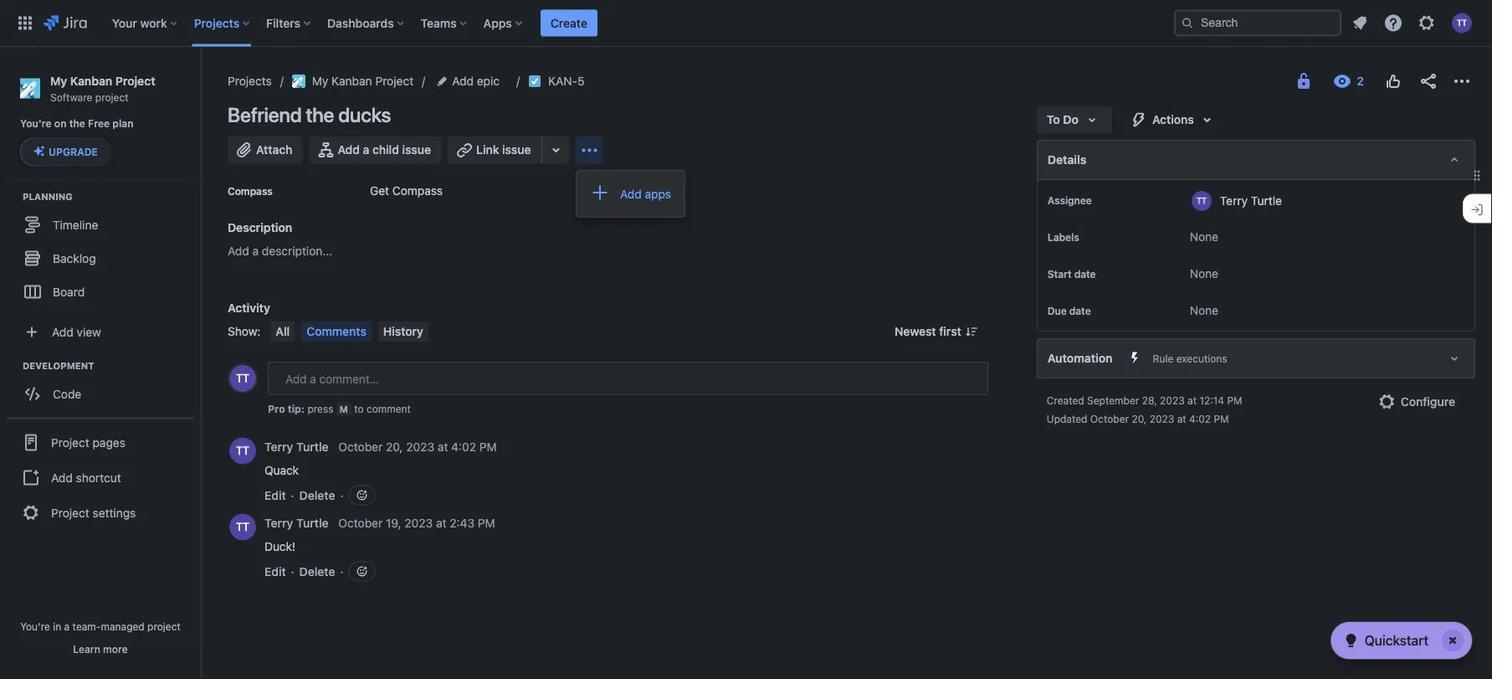Task type: vqa. For each thing, say whether or not it's contained in the screenshot.
for to the right
no



Task type: describe. For each thing, give the bounding box(es) containing it.
executions
[[1177, 353, 1228, 364]]

0 horizontal spatial the
[[69, 118, 85, 130]]

labels
[[1048, 231, 1080, 243]]

add apps
[[620, 187, 672, 201]]

terry turtle for october 19, 2023 at 2:43 pm
[[265, 516, 329, 530]]

timeline
[[53, 218, 98, 231]]

in
[[53, 620, 61, 632]]

menu bar containing all
[[267, 322, 432, 342]]

terry turtle for october 20, 2023 at 4:02 pm
[[265, 440, 329, 454]]

my for my kanban project software project
[[50, 74, 67, 88]]

terry for october 20, 2023 at 4:02 pm
[[265, 440, 293, 454]]

delete button for duck!
[[300, 563, 335, 580]]

managed
[[101, 620, 145, 632]]

add epic button
[[434, 71, 505, 91]]

description...
[[262, 244, 333, 258]]

your work
[[112, 16, 167, 30]]

newest
[[895, 324, 937, 338]]

add for add shortcut
[[51, 471, 73, 484]]

filters button
[[261, 10, 317, 36]]

0 vertical spatial terry
[[1221, 193, 1248, 207]]

apps
[[645, 187, 672, 201]]

pages
[[93, 435, 126, 449]]

turtle for october 20, 2023 at 4:02 pm
[[296, 440, 329, 454]]

shortcut
[[76, 471, 121, 484]]

comment
[[367, 403, 411, 414]]

banner containing your work
[[0, 0, 1493, 47]]

m
[[340, 404, 348, 414]]

copy link to comment image
[[500, 439, 514, 453]]

my for my kanban project
[[312, 74, 329, 88]]

0 vertical spatial turtle
[[1252, 193, 1283, 207]]

teams
[[421, 16, 457, 30]]

add view button
[[10, 315, 191, 349]]

kanban for my kanban project
[[332, 74, 372, 88]]

notifications image
[[1351, 13, 1371, 33]]

do
[[1064, 113, 1079, 126]]

share image
[[1419, 71, 1439, 91]]

duck!
[[265, 539, 296, 553]]

12:14
[[1200, 394, 1225, 406]]

more
[[103, 643, 128, 655]]

newest first image
[[965, 325, 979, 338]]

start
[[1048, 268, 1072, 280]]

comments button
[[302, 322, 372, 342]]

code link
[[8, 377, 193, 411]]

october 20, 2023 at 4:02 pm
[[339, 440, 497, 454]]

october inside created september 28, 2023 at 12:14 pm updated october 20, 2023 at 4:02 pm
[[1091, 413, 1130, 425]]

project inside "my kanban project software project"
[[115, 74, 155, 88]]

dismiss quickstart image
[[1440, 627, 1467, 654]]

Search field
[[1175, 10, 1342, 36]]

quickstart
[[1365, 633, 1429, 649]]

created september 28, 2023 at 12:14 pm updated october 20, 2023 at 4:02 pm
[[1047, 394, 1243, 425]]

due date pin to top. only you can see pinned fields. image
[[1095, 304, 1108, 317]]

due
[[1048, 305, 1067, 317]]

edit button for duck!
[[265, 563, 286, 580]]

assignee
[[1048, 194, 1092, 206]]

copy link to issue image
[[582, 74, 595, 87]]

project inside "my kanban project software project"
[[95, 91, 129, 103]]

newest first
[[895, 324, 962, 338]]

dashboards button
[[322, 10, 411, 36]]

comments
[[307, 324, 367, 338]]

to do button
[[1037, 106, 1113, 133]]

edit button for quack
[[265, 487, 286, 504]]

at down rule executions
[[1178, 413, 1187, 425]]

add apps link
[[577, 176, 685, 212]]

2 none from the top
[[1191, 267, 1219, 281]]

pro tip: press m to comment
[[268, 403, 411, 414]]

search image
[[1182, 16, 1195, 30]]

settings
[[93, 506, 136, 520]]

link
[[476, 143, 499, 157]]

19,
[[386, 516, 402, 530]]

2023 right 19,
[[405, 516, 433, 530]]

your
[[112, 16, 137, 30]]

automation
[[1048, 351, 1113, 365]]

upgrade button
[[21, 138, 110, 165]]

add for add apps
[[620, 187, 642, 201]]

october for october 19, 2023 at 2:43 pm
[[339, 516, 383, 530]]

board link
[[8, 275, 193, 308]]

sidebar navigation image
[[183, 67, 219, 100]]

settings image
[[1418, 13, 1438, 33]]

none for labels
[[1191, 230, 1219, 244]]

actions image
[[1453, 71, 1473, 91]]

press
[[308, 403, 334, 414]]

october for october 20, 2023 at 4:02 pm
[[339, 440, 383, 454]]

team-
[[73, 620, 101, 632]]

planning group
[[8, 190, 200, 313]]

add epic
[[452, 74, 500, 88]]

1 horizontal spatial the
[[306, 103, 334, 126]]

terry for october 19, 2023 at 2:43 pm
[[265, 516, 293, 530]]

0 horizontal spatial 4:02
[[451, 440, 476, 454]]

at left copy link to comment icon
[[438, 440, 448, 454]]

details element
[[1037, 140, 1476, 180]]

board
[[53, 285, 85, 298]]

none for due date
[[1191, 304, 1219, 317]]

free
[[88, 118, 110, 130]]

my kanban project
[[312, 74, 414, 88]]

project inside "link"
[[376, 74, 414, 88]]

history
[[383, 324, 424, 338]]

october 19, 2023 at 2:43 pm
[[339, 516, 495, 530]]

20, inside created september 28, 2023 at 12:14 pm updated october 20, 2023 at 4:02 pm
[[1132, 413, 1147, 425]]

pm right the "2:43"
[[478, 516, 495, 530]]

first
[[940, 324, 962, 338]]

pm down '12:14'
[[1215, 413, 1230, 425]]

all button
[[271, 322, 295, 342]]

project settings
[[51, 506, 136, 520]]

apps
[[484, 16, 512, 30]]

start date
[[1048, 268, 1097, 280]]

to do
[[1047, 113, 1079, 126]]

link web pages and more image
[[546, 140, 567, 160]]

link issue button
[[448, 136, 543, 163]]

your work button
[[107, 10, 184, 36]]

filters
[[266, 16, 301, 30]]

add reaction image
[[355, 489, 369, 502]]

actions button
[[1119, 106, 1228, 133]]

get
[[370, 184, 389, 198]]

add a child issue
[[338, 143, 431, 157]]

automation element
[[1037, 338, 1476, 378]]



Task type: locate. For each thing, give the bounding box(es) containing it.
2 vertical spatial none
[[1191, 304, 1219, 317]]

delete for quack
[[300, 488, 335, 502]]

projects link
[[228, 71, 272, 91]]

you're in a team-managed project
[[20, 620, 181, 632]]

2023 right the 28,
[[1161, 394, 1185, 406]]

october down to at left
[[339, 440, 383, 454]]

appswitcher icon image
[[15, 13, 35, 33]]

2 edit from the top
[[265, 564, 286, 578]]

my inside "my kanban project software project"
[[50, 74, 67, 88]]

0 vertical spatial a
[[363, 143, 370, 157]]

1 vertical spatial turtle
[[296, 440, 329, 454]]

a for child
[[363, 143, 370, 157]]

the left ducks
[[306, 103, 334, 126]]

1 vertical spatial 4:02
[[451, 440, 476, 454]]

0 horizontal spatial compass
[[228, 185, 273, 197]]

date
[[1075, 268, 1097, 280], [1070, 305, 1092, 317]]

my
[[50, 74, 67, 88], [312, 74, 329, 88]]

october down add reaction image in the bottom left of the page
[[339, 516, 383, 530]]

development
[[23, 360, 94, 371]]

you're left on
[[20, 118, 52, 130]]

kan-
[[548, 74, 578, 88]]

2 delete button from the top
[[300, 563, 335, 580]]

add a child issue button
[[309, 136, 441, 163]]

menu bar
[[267, 322, 432, 342]]

add for add a child issue
[[338, 143, 360, 157]]

0 vertical spatial date
[[1075, 268, 1097, 280]]

add shortcut
[[51, 471, 121, 484]]

add left epic
[[452, 74, 474, 88]]

0 vertical spatial none
[[1191, 230, 1219, 244]]

0 horizontal spatial a
[[64, 620, 70, 632]]

code
[[53, 387, 81, 401]]

2 vertical spatial a
[[64, 620, 70, 632]]

my inside "link"
[[312, 74, 329, 88]]

turtle down details element
[[1252, 193, 1283, 207]]

Add a comment… field
[[268, 362, 989, 395]]

edit button down duck!
[[265, 563, 286, 580]]

labels pin to top. only you can see pinned fields. image
[[1083, 230, 1097, 244]]

task image
[[528, 75, 542, 88]]

kanban
[[70, 74, 112, 88], [332, 74, 372, 88]]

actions
[[1153, 113, 1195, 126]]

add left child
[[338, 143, 360, 157]]

1 vertical spatial date
[[1070, 305, 1092, 317]]

date for due date
[[1070, 305, 1092, 317]]

edit button down quack
[[265, 487, 286, 504]]

projects up "befriend"
[[228, 74, 272, 88]]

3 none from the top
[[1191, 304, 1219, 317]]

edit for duck!
[[265, 564, 286, 578]]

1 kanban from the left
[[70, 74, 112, 88]]

2 kanban from the left
[[332, 74, 372, 88]]

primary element
[[10, 0, 1175, 46]]

edit down duck!
[[265, 564, 286, 578]]

banner
[[0, 0, 1493, 47]]

the
[[306, 103, 334, 126], [69, 118, 85, 130]]

group containing project pages
[[7, 417, 194, 536]]

compass up description
[[228, 185, 273, 197]]

1 edit from the top
[[265, 488, 286, 502]]

projects for projects link
[[228, 74, 272, 88]]

teams button
[[416, 10, 474, 36]]

configure link
[[1368, 389, 1466, 415]]

1 my from the left
[[50, 74, 67, 88]]

edit for quack
[[265, 488, 286, 502]]

20, down the 28,
[[1132, 413, 1147, 425]]

details
[[1048, 153, 1087, 167]]

projects for projects popup button
[[194, 16, 240, 30]]

projects button
[[189, 10, 256, 36]]

0 vertical spatial october
[[1091, 413, 1130, 425]]

create button
[[541, 10, 598, 36]]

add for add epic
[[452, 74, 474, 88]]

learn more
[[73, 643, 128, 655]]

at left '12:14'
[[1188, 394, 1197, 406]]

edit button
[[265, 487, 286, 504], [265, 563, 286, 580]]

pm right '12:14'
[[1228, 394, 1243, 406]]

1 vertical spatial terry
[[265, 440, 293, 454]]

development group
[[8, 359, 200, 416]]

compass
[[393, 184, 443, 198], [228, 185, 273, 197]]

4:02
[[1190, 413, 1212, 425], [451, 440, 476, 454]]

you're for you're in a team-managed project
[[20, 620, 50, 632]]

delete button left add reaction icon
[[300, 563, 335, 580]]

0 vertical spatial you're
[[20, 118, 52, 130]]

1 edit button from the top
[[265, 487, 286, 504]]

dashboards
[[327, 16, 394, 30]]

your profile and settings image
[[1453, 13, 1473, 33]]

group
[[7, 417, 194, 536]]

date left due date pin to top. only you can see pinned fields. icon on the top
[[1070, 305, 1092, 317]]

turtle down quack
[[296, 516, 329, 530]]

backlog
[[53, 251, 96, 265]]

2 vertical spatial october
[[339, 516, 383, 530]]

20, down comment
[[386, 440, 403, 454]]

rule executions
[[1154, 353, 1228, 364]]

my kanban project link
[[292, 71, 414, 91]]

2 you're from the top
[[20, 620, 50, 632]]

1 horizontal spatial 4:02
[[1190, 413, 1212, 425]]

1 you're from the top
[[20, 118, 52, 130]]

issue inside button
[[503, 143, 531, 157]]

software
[[50, 91, 92, 103]]

0 vertical spatial delete
[[300, 488, 335, 502]]

created
[[1047, 394, 1085, 406]]

1 horizontal spatial issue
[[503, 143, 531, 157]]

delete left add reaction image in the bottom left of the page
[[300, 488, 335, 502]]

a right in
[[64, 620, 70, 632]]

0 vertical spatial 20,
[[1132, 413, 1147, 425]]

kanban up the software
[[70, 74, 112, 88]]

issue right child
[[402, 143, 431, 157]]

turtle for october 19, 2023 at 2:43 pm
[[296, 516, 329, 530]]

terry turtle up duck!
[[265, 516, 329, 530]]

learn more button
[[73, 642, 128, 656]]

my up the software
[[50, 74, 67, 88]]

timeline link
[[8, 208, 193, 241]]

add
[[452, 74, 474, 88], [338, 143, 360, 157], [620, 187, 642, 201], [228, 244, 249, 258], [52, 325, 73, 339], [51, 471, 73, 484]]

0 vertical spatial terry turtle
[[1221, 193, 1283, 207]]

configure
[[1402, 395, 1456, 409]]

1 vertical spatial none
[[1191, 267, 1219, 281]]

check image
[[1342, 631, 1362, 651]]

1 horizontal spatial my
[[312, 74, 329, 88]]

add inside popup button
[[452, 74, 474, 88]]

a for description...
[[253, 244, 259, 258]]

you're for you're on the free plan
[[20, 118, 52, 130]]

0 horizontal spatial kanban
[[70, 74, 112, 88]]

1 delete button from the top
[[300, 487, 335, 504]]

october down september
[[1091, 413, 1130, 425]]

terry up quack
[[265, 440, 293, 454]]

turtle
[[1252, 193, 1283, 207], [296, 440, 329, 454], [296, 516, 329, 530]]

a inside "button"
[[363, 143, 370, 157]]

0 vertical spatial projects
[[194, 16, 240, 30]]

add left shortcut
[[51, 471, 73, 484]]

0 vertical spatial edit
[[265, 488, 286, 502]]

delete left add reaction icon
[[300, 564, 335, 578]]

my right my kanban project icon
[[312, 74, 329, 88]]

terry up duck!
[[265, 516, 293, 530]]

development image
[[3, 355, 23, 375]]

28,
[[1143, 394, 1158, 406]]

add apps image
[[590, 183, 610, 203]]

2 horizontal spatial a
[[363, 143, 370, 157]]

add left "view"
[[52, 325, 73, 339]]

project
[[95, 91, 129, 103], [147, 620, 181, 632]]

1 vertical spatial projects
[[228, 74, 272, 88]]

get compass
[[370, 184, 443, 198]]

2:43
[[450, 516, 475, 530]]

at left the "2:43"
[[436, 516, 447, 530]]

vote options: no one has voted for this issue yet. image
[[1384, 71, 1404, 91]]

0 vertical spatial edit button
[[265, 487, 286, 504]]

project up plan
[[95, 91, 129, 103]]

profile image of terry turtle image
[[229, 365, 256, 392]]

4:02 inside created september 28, 2023 at 12:14 pm updated october 20, 2023 at 4:02 pm
[[1190, 413, 1212, 425]]

befriend the ducks
[[228, 103, 391, 126]]

my kanban project image
[[292, 75, 305, 88]]

1 horizontal spatial a
[[253, 244, 259, 258]]

help image
[[1384, 13, 1404, 33]]

project pages
[[51, 435, 126, 449]]

kan-5 link
[[548, 71, 585, 91]]

2 issue from the left
[[503, 143, 531, 157]]

0 vertical spatial delete button
[[300, 487, 335, 504]]

kanban up ducks
[[332, 74, 372, 88]]

0 vertical spatial 4:02
[[1190, 413, 1212, 425]]

0 horizontal spatial issue
[[402, 143, 431, 157]]

attach button
[[228, 136, 303, 163]]

1 none from the top
[[1191, 230, 1219, 244]]

add inside dropdown button
[[52, 325, 73, 339]]

2023 down comment
[[406, 440, 435, 454]]

tip:
[[288, 403, 305, 414]]

1 vertical spatial october
[[339, 440, 383, 454]]

1 horizontal spatial 20,
[[1132, 413, 1147, 425]]

add left apps
[[620, 187, 642, 201]]

description
[[228, 221, 292, 234]]

a down description
[[253, 244, 259, 258]]

add down description
[[228, 244, 249, 258]]

september
[[1088, 394, 1140, 406]]

1 vertical spatial edit button
[[265, 563, 286, 580]]

quack
[[265, 463, 299, 477]]

delete button left add reaction image in the bottom left of the page
[[300, 487, 335, 504]]

1 vertical spatial you're
[[20, 620, 50, 632]]

add view
[[52, 325, 101, 339]]

add shortcut button
[[7, 461, 194, 494]]

4:02 down '12:14'
[[1190, 413, 1212, 425]]

planning image
[[3, 186, 23, 206]]

updated
[[1047, 413, 1088, 425]]

2 my from the left
[[312, 74, 329, 88]]

due date
[[1048, 305, 1092, 317]]

2 vertical spatial turtle
[[296, 516, 329, 530]]

0 horizontal spatial my
[[50, 74, 67, 88]]

planning
[[23, 191, 73, 202]]

1 horizontal spatial compass
[[393, 184, 443, 198]]

delete for duck!
[[300, 564, 335, 578]]

terry turtle up quack
[[265, 440, 329, 454]]

1 vertical spatial terry turtle
[[265, 440, 329, 454]]

1 vertical spatial project
[[147, 620, 181, 632]]

1 vertical spatial delete button
[[300, 563, 335, 580]]

1 delete from the top
[[300, 488, 335, 502]]

project up add shortcut
[[51, 435, 89, 449]]

project up ducks
[[376, 74, 414, 88]]

add for add view
[[52, 325, 73, 339]]

kanban inside "my kanban project software project"
[[70, 74, 112, 88]]

jira image
[[44, 13, 87, 33], [44, 13, 87, 33]]

issue right link
[[503, 143, 531, 157]]

1 vertical spatial delete
[[300, 564, 335, 578]]

delete
[[300, 488, 335, 502], [300, 564, 335, 578]]

1 horizontal spatial project
[[147, 620, 181, 632]]

2 vertical spatial terry turtle
[[265, 516, 329, 530]]

ducks
[[338, 103, 391, 126]]

1 vertical spatial a
[[253, 244, 259, 258]]

projects inside popup button
[[194, 16, 240, 30]]

compass right get
[[393, 184, 443, 198]]

1 vertical spatial edit
[[265, 564, 286, 578]]

0 vertical spatial project
[[95, 91, 129, 103]]

pm
[[1228, 394, 1243, 406], [1215, 413, 1230, 425], [480, 440, 497, 454], [478, 516, 495, 530]]

kan-5
[[548, 74, 585, 88]]

october
[[1091, 413, 1130, 425], [339, 440, 383, 454], [339, 516, 383, 530]]

a left child
[[363, 143, 370, 157]]

activity
[[228, 301, 270, 315]]

the right on
[[69, 118, 85, 130]]

5
[[578, 74, 585, 88]]

all
[[276, 324, 290, 338]]

0 horizontal spatial 20,
[[386, 440, 403, 454]]

1 vertical spatial 20,
[[386, 440, 403, 454]]

to
[[1047, 113, 1061, 126]]

show:
[[228, 324, 261, 338]]

link issue
[[476, 143, 531, 157]]

kanban for my kanban project software project
[[70, 74, 112, 88]]

assignee pin to top. only you can see pinned fields. image
[[1096, 193, 1109, 207]]

add inside 'button'
[[51, 471, 73, 484]]

view
[[77, 325, 101, 339]]

project down add shortcut
[[51, 506, 89, 520]]

terry down details element
[[1221, 193, 1248, 207]]

rule
[[1154, 353, 1174, 364]]

2 edit button from the top
[[265, 563, 286, 580]]

quickstart button
[[1332, 622, 1473, 659]]

newest first button
[[885, 322, 989, 342]]

terry turtle down details element
[[1221, 193, 1283, 207]]

2023
[[1161, 394, 1185, 406], [1150, 413, 1175, 425], [406, 440, 435, 454], [405, 516, 433, 530]]

upgrade
[[49, 146, 98, 158]]

1 issue from the left
[[402, 143, 431, 157]]

to
[[354, 403, 364, 414]]

issue inside "button"
[[402, 143, 431, 157]]

2023 down the 28,
[[1150, 413, 1175, 425]]

add a description...
[[228, 244, 333, 258]]

2 vertical spatial terry
[[265, 516, 293, 530]]

projects up sidebar navigation image
[[194, 16, 240, 30]]

add reaction image
[[355, 565, 369, 578]]

2 delete from the top
[[300, 564, 335, 578]]

you're left in
[[20, 620, 50, 632]]

kanban inside "link"
[[332, 74, 372, 88]]

delete button for quack
[[300, 487, 335, 504]]

add inside "button"
[[338, 143, 360, 157]]

my kanban project software project
[[50, 74, 155, 103]]

edit down quack
[[265, 488, 286, 502]]

delete button
[[300, 487, 335, 504], [300, 563, 335, 580]]

turtle up quack
[[296, 440, 329, 454]]

pm left copy link to comment icon
[[480, 440, 497, 454]]

4:02 left copy link to comment icon
[[451, 440, 476, 454]]

add for add a description...
[[228, 244, 249, 258]]

add app image
[[580, 140, 600, 160]]

date for start date
[[1075, 268, 1097, 280]]

0 horizontal spatial project
[[95, 91, 129, 103]]

pro
[[268, 403, 285, 414]]

project right managed
[[147, 620, 181, 632]]

project settings link
[[7, 494, 194, 531]]

1 horizontal spatial kanban
[[332, 74, 372, 88]]

project up plan
[[115, 74, 155, 88]]

create
[[551, 16, 588, 30]]

date right 'start'
[[1075, 268, 1097, 280]]



